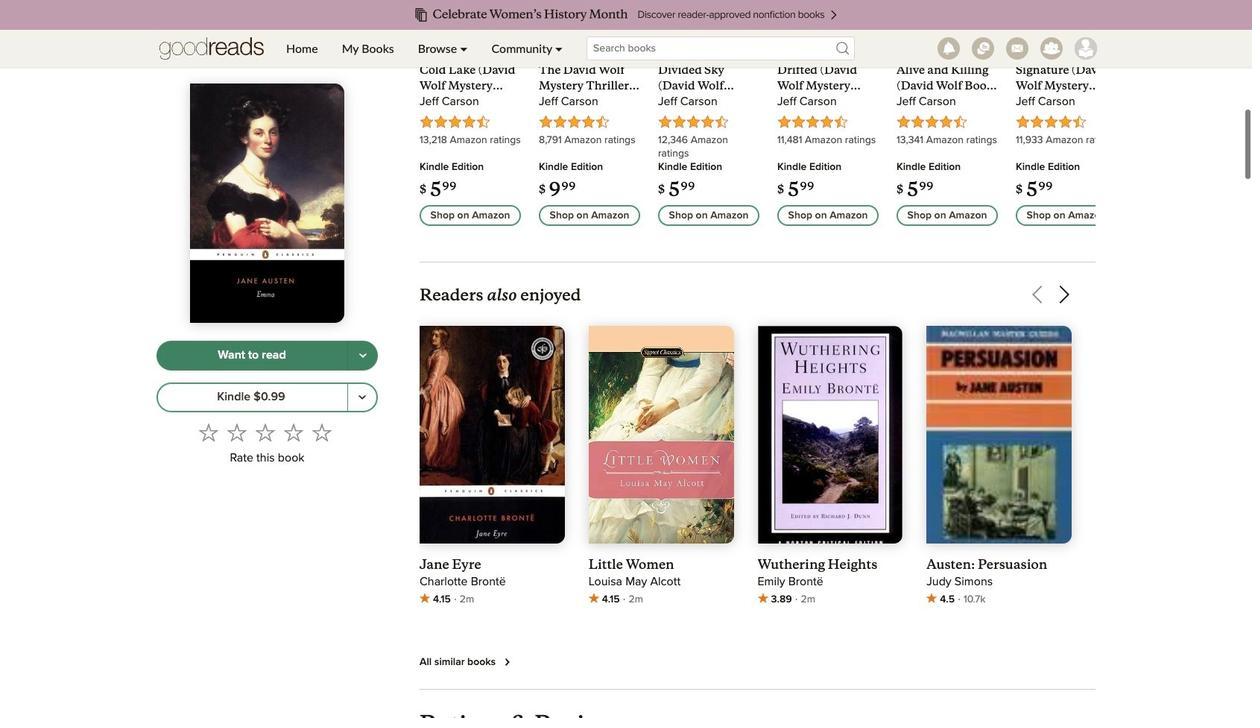 Task type: vqa. For each thing, say whether or not it's contained in the screenshot.
2nd by Jeff Carson element from left
yes



Task type: describe. For each thing, give the bounding box(es) containing it.
rating 0 out of 5 group
[[194, 418, 336, 446]]

by jeff carson element for second 4 and a half stars element from right's the 4 and a half stars image
[[897, 93, 999, 115]]

2 4.15 stars, 2 million ratings figure from the left
[[589, 591, 734, 608]]

5 4 and a half stars element from the left
[[897, 115, 999, 133]]

4 and a half stars image for second 4 and a half stars element
[[539, 115, 610, 128]]

3.89 stars, 2 million ratings figure
[[758, 591, 903, 608]]

rate 3 out of 5 image
[[255, 423, 275, 442]]

6 4 and a half stars element from the left
[[1017, 115, 1118, 133]]

by jeff carson element for the 4 and a half stars image corresponding to fourth 4 and a half stars element from the right
[[659, 93, 760, 115]]

rate this book element
[[157, 418, 378, 470]]

4 4 and a half stars element from the left
[[778, 115, 879, 133]]

3 4 and a half stars element from the left
[[659, 115, 760, 133]]

2 4 and a half stars element from the left
[[539, 115, 641, 133]]

celebrate women's history month with new nonfiction image
[[30, 0, 1223, 30]]

list with 6 items list
[[420, 0, 1136, 226]]

rate 4 out of 5 image
[[284, 423, 303, 442]]

rate 2 out of 5 image
[[227, 423, 246, 442]]

rate 1 out of 5 image
[[199, 423, 218, 442]]

1 4 and a half stars element from the left
[[420, 115, 521, 133]]



Task type: locate. For each thing, give the bounding box(es) containing it.
by jeff carson element for 4th 4 and a half stars element from the left's the 4 and a half stars image
[[778, 93, 879, 115]]

4 4 and a half stars image from the left
[[778, 115, 849, 128]]

2 4 and a half stars image from the left
[[539, 115, 610, 128]]

home image
[[160, 30, 264, 67]]

4.15 stars, 2 million ratings figure
[[420, 591, 565, 608], [589, 591, 734, 608]]

1 4 and a half stars image from the left
[[420, 115, 491, 128]]

by jeff carson element for the 4 and a half stars image for 6th 4 and a half stars element from the left
[[1017, 93, 1118, 115]]

1 4.15 stars, 2 million ratings figure from the left
[[420, 591, 565, 608]]

3 4 and a half stars image from the left
[[659, 115, 729, 128]]

4 and a half stars image for second 4 and a half stars element from right
[[897, 115, 968, 128]]

by jeff carson element
[[420, 93, 521, 115], [539, 93, 641, 115], [659, 93, 760, 115], [778, 93, 879, 115], [897, 93, 999, 115], [1017, 93, 1118, 115]]

4 and a half stars image for 6th 4 and a half stars element from the right
[[420, 115, 491, 128]]

5 4 and a half stars image from the left
[[897, 115, 968, 128]]

4 and a half stars image for 4th 4 and a half stars element from the left
[[778, 115, 849, 128]]

0 horizontal spatial 4.15 stars, 2 million ratings figure
[[420, 591, 565, 608]]

None search field
[[575, 37, 867, 60]]

by jeff carson element for second 4 and a half stars element's the 4 and a half stars image
[[539, 93, 641, 115]]

1 horizontal spatial 4.15 stars, 2 million ratings figure
[[589, 591, 734, 608]]

4 and a half stars image for 6th 4 and a half stars element from the left
[[1017, 115, 1087, 128]]

4.5 stars, 10.7 thousand ratings figure
[[927, 591, 1072, 608]]

book cover image
[[435, 0, 507, 41], [548, 0, 632, 41], [673, 0, 745, 41], [793, 0, 865, 41], [912, 0, 984, 41], [1031, 0, 1103, 41], [420, 326, 565, 554], [589, 326, 734, 560], [758, 326, 903, 560], [927, 326, 1072, 558]]

3 by jeff carson element from the left
[[659, 93, 760, 115]]

1 by jeff carson element from the left
[[420, 93, 521, 115]]

by jeff carson element for the 4 and a half stars image related to 6th 4 and a half stars element from the right
[[420, 93, 521, 115]]

2 by jeff carson element from the left
[[539, 93, 641, 115]]

4 and a half stars image for fourth 4 and a half stars element from the right
[[659, 115, 729, 128]]

6 by jeff carson element from the left
[[1017, 93, 1118, 115]]

4 by jeff carson element from the left
[[778, 93, 879, 115]]

rate 5 out of 5 image
[[312, 423, 332, 442]]

4 and a half stars element
[[420, 115, 521, 133], [539, 115, 641, 133], [659, 115, 760, 133], [778, 115, 879, 133], [897, 115, 999, 133], [1017, 115, 1118, 133]]

5 by jeff carson element from the left
[[897, 93, 999, 115]]

6 4 and a half stars image from the left
[[1017, 115, 1087, 128]]

Search by book title or ISBN text field
[[587, 37, 855, 60]]

4 and a half stars image
[[420, 115, 491, 128], [539, 115, 610, 128], [659, 115, 729, 128], [778, 115, 849, 128], [897, 115, 968, 128], [1017, 115, 1087, 128]]



